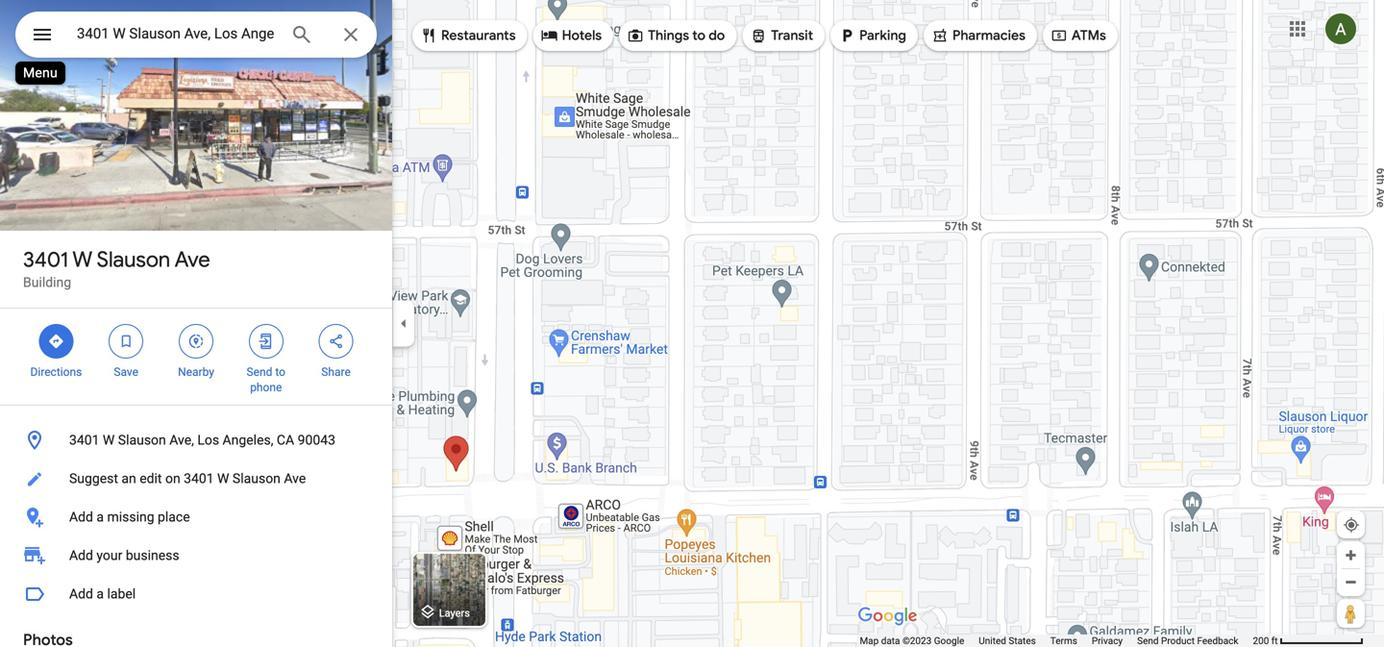 Task type: vqa. For each thing, say whether or not it's contained in the screenshot.
the 6126 related to 6126 Averill Way
no



Task type: describe. For each thing, give the bounding box(es) containing it.
slauson for ave
[[97, 246, 170, 273]]

feedback
[[1198, 635, 1239, 647]]

send for send to phone
[[247, 365, 273, 379]]

show your location image
[[1343, 516, 1361, 534]]

add for add a missing place
[[69, 509, 93, 525]]

restaurants
[[441, 27, 516, 44]]

add for add your business
[[69, 548, 93, 563]]

united states
[[979, 635, 1036, 647]]

200 ft button
[[1253, 635, 1364, 647]]

atms
[[1072, 27, 1107, 44]]


[[750, 25, 768, 46]]

angeles,
[[223, 432, 274, 448]]

ave,
[[169, 432, 194, 448]]

missing
[[107, 509, 154, 525]]

add a missing place button
[[0, 498, 392, 537]]

zoom in image
[[1344, 548, 1359, 562]]

add a missing place
[[69, 509, 190, 525]]

ft
[[1272, 635, 1278, 647]]

place
[[158, 509, 190, 525]]


[[327, 331, 345, 352]]

united
[[979, 635, 1007, 647]]

send to phone
[[247, 365, 286, 394]]

product
[[1162, 635, 1195, 647]]

building
[[23, 275, 71, 290]]

an
[[122, 471, 136, 487]]

add your business link
[[0, 537, 392, 575]]

 hotels
[[541, 25, 602, 46]]

3401 for ave
[[23, 246, 68, 273]]

edit
[[140, 471, 162, 487]]


[[627, 25, 644, 46]]


[[1051, 25, 1068, 46]]

90043
[[298, 432, 336, 448]]

 parking
[[839, 25, 907, 46]]

footer inside google maps element
[[860, 635, 1253, 647]]

w for ave,
[[103, 432, 115, 448]]

google account: angela cha  
(angela.cha@adept.ai) image
[[1326, 14, 1357, 44]]

a for label
[[97, 586, 104, 602]]

send product feedback button
[[1138, 635, 1239, 647]]

ca
[[277, 432, 294, 448]]


[[932, 25, 949, 46]]


[[31, 21, 54, 49]]

3401 w slauson ave building
[[23, 246, 210, 290]]

directions
[[30, 365, 82, 379]]

terms button
[[1051, 635, 1078, 647]]

do
[[709, 27, 725, 44]]

 restaurants
[[420, 25, 516, 46]]



Task type: locate. For each thing, give the bounding box(es) containing it.
2 horizontal spatial 3401
[[184, 471, 214, 487]]

 button
[[15, 12, 69, 62]]

actions for 3401 w slauson ave region
[[0, 309, 392, 405]]

0 vertical spatial send
[[247, 365, 273, 379]]

show street view coverage image
[[1337, 599, 1365, 628]]

2 horizontal spatial w
[[217, 471, 229, 487]]

nearby
[[178, 365, 214, 379]]

3401
[[23, 246, 68, 273], [69, 432, 99, 448], [184, 471, 214, 487]]

ave
[[175, 246, 210, 273], [284, 471, 306, 487]]

send inside button
[[1138, 635, 1159, 647]]


[[257, 331, 275, 352]]

a
[[97, 509, 104, 525], [97, 586, 104, 602]]

2 a from the top
[[97, 586, 104, 602]]

3 add from the top
[[69, 586, 93, 602]]

slauson up edit
[[118, 432, 166, 448]]

1 horizontal spatial to
[[693, 27, 706, 44]]


[[117, 331, 135, 352]]

slauson
[[97, 246, 170, 273], [118, 432, 166, 448], [233, 471, 281, 487]]

1 horizontal spatial send
[[1138, 635, 1159, 647]]

3401 up suggest
[[69, 432, 99, 448]]

terms
[[1051, 635, 1078, 647]]

0 horizontal spatial ave
[[175, 246, 210, 273]]

map data ©2023 google
[[860, 635, 965, 647]]

1 vertical spatial send
[[1138, 635, 1159, 647]]

transit
[[771, 27, 814, 44]]

to left do
[[693, 27, 706, 44]]

2 add from the top
[[69, 548, 93, 563]]

send product feedback
[[1138, 635, 1239, 647]]

0 vertical spatial add
[[69, 509, 93, 525]]

parking
[[860, 27, 907, 44]]

data
[[881, 635, 900, 647]]

save
[[114, 365, 138, 379]]

add your business
[[69, 548, 179, 563]]

0 horizontal spatial to
[[275, 365, 286, 379]]

privacy
[[1092, 635, 1123, 647]]

0 horizontal spatial 3401
[[23, 246, 68, 273]]

add down suggest
[[69, 509, 93, 525]]

add inside 'button'
[[69, 509, 93, 525]]

2 vertical spatial w
[[217, 471, 229, 487]]

a inside 'button'
[[97, 509, 104, 525]]

suggest an edit on 3401 w slauson ave
[[69, 471, 306, 487]]

send
[[247, 365, 273, 379], [1138, 635, 1159, 647]]

a inside button
[[97, 586, 104, 602]]

add left label
[[69, 586, 93, 602]]

a left missing
[[97, 509, 104, 525]]

1 vertical spatial slauson
[[118, 432, 166, 448]]

0 vertical spatial 3401
[[23, 246, 68, 273]]

0 vertical spatial a
[[97, 509, 104, 525]]

1 horizontal spatial 3401
[[69, 432, 99, 448]]

2 vertical spatial slauson
[[233, 471, 281, 487]]


[[420, 25, 437, 46]]

0 horizontal spatial send
[[247, 365, 273, 379]]

slauson for ave,
[[118, 432, 166, 448]]

1 vertical spatial 3401
[[69, 432, 99, 448]]

send up phone
[[247, 365, 273, 379]]

collapse side panel image
[[393, 313, 414, 334]]

hotels
[[562, 27, 602, 44]]

0 vertical spatial slauson
[[97, 246, 170, 273]]

things
[[648, 27, 689, 44]]

label
[[107, 586, 136, 602]]

send left "product"
[[1138, 635, 1159, 647]]

 transit
[[750, 25, 814, 46]]

w
[[72, 246, 92, 273], [103, 432, 115, 448], [217, 471, 229, 487]]

add inside button
[[69, 586, 93, 602]]

send for send product feedback
[[1138, 635, 1159, 647]]

to up phone
[[275, 365, 286, 379]]

add
[[69, 509, 93, 525], [69, 548, 93, 563], [69, 586, 93, 602]]

0 horizontal spatial w
[[72, 246, 92, 273]]

add for add a label
[[69, 586, 93, 602]]

privacy button
[[1092, 635, 1123, 647]]

 search field
[[15, 12, 377, 62]]

3401 w slauson ave, los angeles, ca 90043
[[69, 432, 336, 448]]

3401 right on
[[184, 471, 214, 487]]


[[187, 331, 205, 352]]

0 vertical spatial w
[[72, 246, 92, 273]]

your
[[97, 548, 122, 563]]

 atms
[[1051, 25, 1107, 46]]

to inside  things to do
[[693, 27, 706, 44]]

 things to do
[[627, 25, 725, 46]]

google maps element
[[0, 0, 1385, 647]]

1 vertical spatial a
[[97, 586, 104, 602]]

1 vertical spatial to
[[275, 365, 286, 379]]

map
[[860, 635, 879, 647]]

phone
[[250, 381, 282, 394]]

business
[[126, 548, 179, 563]]

1 vertical spatial add
[[69, 548, 93, 563]]

3401 up the building
[[23, 246, 68, 273]]

add a label
[[69, 586, 136, 602]]

1 horizontal spatial w
[[103, 432, 115, 448]]

©2023
[[903, 635, 932, 647]]

ave up 
[[175, 246, 210, 273]]

zoom out image
[[1344, 575, 1359, 589]]

states
[[1009, 635, 1036, 647]]

2 vertical spatial 3401
[[184, 471, 214, 487]]

200
[[1253, 635, 1270, 647]]

ave inside button
[[284, 471, 306, 487]]

3401 w slauson ave, los angeles, ca 90043 button
[[0, 421, 392, 460]]

a for missing
[[97, 509, 104, 525]]

3401 for ave,
[[69, 432, 99, 448]]

share
[[321, 365, 351, 379]]

united states button
[[979, 635, 1036, 647]]

google
[[934, 635, 965, 647]]

w inside 3401 w slauson ave building
[[72, 246, 92, 273]]

send inside send to phone
[[247, 365, 273, 379]]

0 vertical spatial to
[[693, 27, 706, 44]]

1 add from the top
[[69, 509, 93, 525]]

None field
[[77, 22, 275, 45]]

ave down the "ca"
[[284, 471, 306, 487]]

0 vertical spatial ave
[[175, 246, 210, 273]]

to inside send to phone
[[275, 365, 286, 379]]


[[541, 25, 558, 46]]

3401 inside 3401 w slauson ave building
[[23, 246, 68, 273]]

los
[[197, 432, 219, 448]]

3401 w slauson ave main content
[[0, 0, 392, 647]]

slauson up 
[[97, 246, 170, 273]]

200 ft
[[1253, 635, 1278, 647]]

add left your
[[69, 548, 93, 563]]

none field inside the 3401 w slauson ave, los angeles, ca 90043 field
[[77, 22, 275, 45]]

a left label
[[97, 586, 104, 602]]

slauson down angeles,
[[233, 471, 281, 487]]

w for ave
[[72, 246, 92, 273]]


[[839, 25, 856, 46]]

1 horizontal spatial ave
[[284, 471, 306, 487]]

2 vertical spatial add
[[69, 586, 93, 602]]

on
[[165, 471, 180, 487]]

 pharmacies
[[932, 25, 1026, 46]]

layers
[[439, 607, 470, 619]]

suggest an edit on 3401 w slauson ave button
[[0, 460, 392, 498]]

pharmacies
[[953, 27, 1026, 44]]

footer
[[860, 635, 1253, 647]]

add a label button
[[0, 575, 392, 613]]

footer containing map data ©2023 google
[[860, 635, 1253, 647]]

ave inside 3401 w slauson ave building
[[175, 246, 210, 273]]

suggest
[[69, 471, 118, 487]]


[[47, 331, 65, 352]]

slauson inside 3401 w slauson ave building
[[97, 246, 170, 273]]

1 a from the top
[[97, 509, 104, 525]]

1 vertical spatial w
[[103, 432, 115, 448]]

3401 W Slauson Ave, Los Angeles, CA 90043 field
[[15, 12, 377, 58]]

1 vertical spatial ave
[[284, 471, 306, 487]]

to
[[693, 27, 706, 44], [275, 365, 286, 379]]



